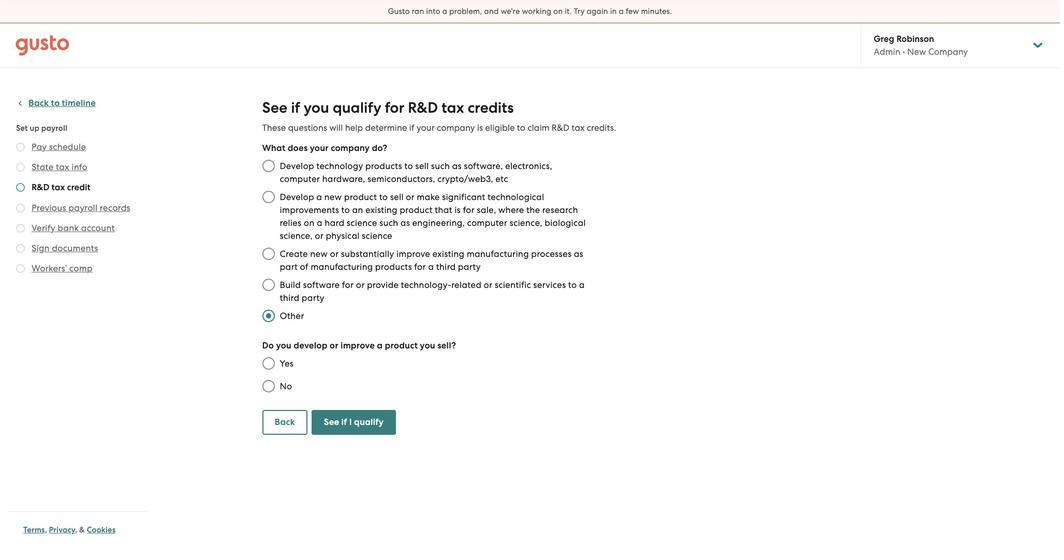 Task type: vqa. For each thing, say whether or not it's contained in the screenshot.
observes,
no



Task type: describe. For each thing, give the bounding box(es) containing it.
1 vertical spatial your
[[310, 143, 329, 154]]

gusto
[[388, 7, 410, 16]]

privacy link
[[49, 526, 75, 535]]

0 vertical spatial on
[[553, 7, 563, 16]]

what
[[262, 143, 285, 154]]

cookies button
[[87, 524, 116, 537]]

i
[[349, 417, 352, 428]]

see if i qualify button
[[312, 410, 396, 435]]

develop
[[294, 341, 327, 351]]

ran
[[412, 7, 424, 16]]

provide
[[367, 280, 399, 290]]

minutes.
[[641, 7, 672, 16]]

cookies
[[87, 526, 116, 535]]

back to timeline button
[[16, 97, 96, 110]]

improvements
[[280, 205, 339, 215]]

pay schedule
[[32, 142, 86, 152]]

as inside develop technology products to sell such as software, electronics, computer hardware, semiconductors, crypto/web3, etc
[[452, 161, 462, 171]]

0 horizontal spatial you
[[276, 341, 291, 351]]

previous payroll records
[[32, 203, 130, 213]]

create new or substantially improve existing manufacturing processes as part of manufacturing products for a third party
[[280, 249, 583, 272]]

1 horizontal spatial manufacturing
[[467, 249, 529, 259]]

pay schedule button
[[32, 141, 86, 153]]

1 vertical spatial company
[[331, 143, 370, 154]]

new
[[907, 47, 926, 57]]

for inside create new or substantially improve existing manufacturing processes as part of manufacturing products for a third party
[[414, 262, 426, 272]]

products inside create new or substantially improve existing manufacturing processes as part of manufacturing products for a third party
[[375, 262, 412, 272]]

0 vertical spatial payroll
[[41, 124, 67, 133]]

yes
[[280, 359, 294, 369]]

to left the an
[[341, 205, 350, 215]]

bank
[[58, 223, 79, 233]]

check image for state
[[16, 163, 25, 172]]

as inside develop a new product to sell or make significant technological improvements to an existing product that is for sale, where the research relies on a hard science such as engineering, computer science, biological science, or physical science
[[401, 218, 410, 228]]

develop for develop technology products to sell such as software, electronics, computer hardware, semiconductors, crypto/web3, etc
[[280, 161, 314, 171]]

see for see if i qualify
[[324, 417, 339, 428]]

a inside create new or substantially improve existing manufacturing processes as part of manufacturing products for a third party
[[428, 262, 434, 272]]

set up payroll
[[16, 124, 67, 133]]

problem,
[[449, 7, 482, 16]]

credit
[[67, 182, 90, 193]]

tax left "credit"
[[52, 182, 65, 193]]

party inside build software for or provide technology-related or scientific services to a third party
[[302, 293, 324, 303]]

improve for substantially
[[396, 249, 430, 259]]

credits.
[[587, 123, 616, 133]]

sign documents button
[[32, 242, 98, 255]]

to inside develop technology products to sell such as software, electronics, computer hardware, semiconductors, crypto/web3, etc
[[404, 161, 413, 171]]

r&d tax credit list
[[16, 141, 143, 277]]

electronics,
[[505, 161, 552, 171]]

where
[[498, 205, 524, 215]]

or left provide
[[356, 280, 365, 290]]

other
[[280, 311, 304, 321]]

substantially
[[341, 249, 394, 259]]

help
[[345, 123, 363, 133]]

what does your company do?
[[262, 143, 387, 154]]

eligible
[[485, 123, 515, 133]]

1 horizontal spatial your
[[417, 123, 435, 133]]

an
[[352, 205, 363, 215]]

back button
[[262, 410, 307, 435]]

crypto/web3,
[[438, 174, 493, 184]]

develop technology products to sell such as software, electronics, computer hardware, semiconductors, crypto/web3, etc
[[280, 161, 552, 184]]

sell?
[[438, 341, 456, 351]]

1 vertical spatial science
[[362, 231, 392, 241]]

comp
[[69, 263, 93, 274]]

research
[[542, 205, 578, 215]]

qualify for you
[[333, 99, 381, 117]]

try
[[574, 7, 585, 16]]

r&d tax credit
[[32, 182, 90, 193]]

third inside build software for or provide technology-related or scientific services to a third party
[[280, 293, 299, 303]]

again
[[587, 7, 608, 16]]

physical
[[326, 231, 360, 241]]

records
[[100, 203, 130, 213]]

privacy
[[49, 526, 75, 535]]

for up determine at the top
[[385, 99, 404, 117]]

these
[[262, 123, 286, 133]]

to inside build software for or provide technology-related or scientific services to a third party
[[568, 280, 577, 290]]

into
[[426, 7, 440, 16]]

software
[[303, 280, 340, 290]]

check image for verify
[[16, 224, 25, 233]]

scientific
[[495, 280, 531, 290]]

Yes radio
[[257, 353, 280, 375]]

robinson
[[897, 34, 934, 45]]

qualify for i
[[354, 417, 384, 428]]

existing inside create new or substantially improve existing manufacturing processes as part of manufacturing products for a third party
[[432, 249, 464, 259]]

sell inside develop a new product to sell or make significant technological improvements to an existing product that is for sale, where the research relies on a hard science such as engineering, computer science, biological science, or physical science
[[390, 192, 404, 202]]

such inside develop a new product to sell or make significant technological improvements to an existing product that is for sale, where the research relies on a hard science such as engineering, computer science, biological science, or physical science
[[379, 218, 398, 228]]

workers' comp button
[[32, 262, 93, 275]]

1 horizontal spatial r&d
[[408, 99, 438, 117]]

hard
[[325, 218, 344, 228]]

etc
[[496, 174, 508, 184]]

sale,
[[477, 205, 496, 215]]

third inside create new or substantially improve existing manufacturing processes as part of manufacturing products for a third party
[[436, 262, 456, 272]]

documents
[[52, 243, 98, 254]]

terms , privacy , & cookies
[[23, 526, 116, 535]]

schedule
[[49, 142, 86, 152]]

develop a new product to sell or make significant technological improvements to an existing product that is for sale, where the research relies on a hard science such as engineering, computer science, biological science, or physical science
[[280, 192, 586, 241]]

these questions will help determine if your company is eligible to claim r&d tax credits.
[[262, 123, 616, 133]]

company
[[928, 47, 968, 57]]

technology
[[316, 161, 363, 171]]

do
[[262, 341, 274, 351]]

1 horizontal spatial company
[[437, 123, 475, 133]]

technology-
[[401, 280, 451, 290]]

Develop a new product to sell or make significant technological improvements to an existing product that is for sale, where the research relies on a hard science such as engineering, computer science, biological science, or physical science radio
[[257, 186, 280, 209]]

2 vertical spatial product
[[385, 341, 418, 351]]

it.
[[565, 7, 572, 16]]

0 vertical spatial science
[[347, 218, 377, 228]]

software,
[[464, 161, 503, 171]]

account
[[81, 223, 115, 233]]

semiconductors,
[[368, 174, 435, 184]]

1 , from the left
[[45, 526, 47, 535]]

admin
[[874, 47, 900, 57]]

computer inside develop technology products to sell such as software, electronics, computer hardware, semiconductors, crypto/web3, etc
[[280, 174, 320, 184]]

develop for develop a new product to sell or make significant technological improvements to an existing product that is for sale, where the research relies on a hard science such as engineering, computer science, biological science, or physical science
[[280, 192, 314, 202]]

1 horizontal spatial is
[[477, 123, 483, 133]]

that
[[435, 205, 452, 215]]

tax up these questions will help determine if your company is eligible to claim r&d tax credits.
[[442, 99, 464, 117]]

No radio
[[257, 375, 280, 398]]

significant
[[442, 192, 485, 202]]

Create new or substantially improve existing manufacturing processes as part of manufacturing products for a third party radio
[[257, 243, 280, 266]]

questions
[[288, 123, 327, 133]]

products inside develop technology products to sell such as software, electronics, computer hardware, semiconductors, crypto/web3, etc
[[365, 161, 402, 171]]

such inside develop technology products to sell such as software, electronics, computer hardware, semiconductors, crypto/web3, etc
[[431, 161, 450, 171]]

no
[[280, 382, 292, 392]]

we're
[[501, 7, 520, 16]]

few
[[626, 7, 639, 16]]

pay
[[32, 142, 47, 152]]



Task type: locate. For each thing, give the bounding box(es) containing it.
or down physical
[[330, 249, 339, 259]]

verify bank account
[[32, 223, 115, 233]]

on inside develop a new product to sell or make significant technological improvements to an existing product that is for sale, where the research relies on a hard science such as engineering, computer science, biological science, or physical science
[[304, 218, 315, 228]]

check image for sign
[[16, 244, 25, 253]]

improve right develop
[[341, 341, 375, 351]]

1 check image from the top
[[16, 143, 25, 152]]

working
[[522, 7, 551, 16]]

improve for or
[[341, 341, 375, 351]]

or left physical
[[315, 231, 324, 241]]

1 horizontal spatial on
[[553, 7, 563, 16]]

check image left previous
[[16, 204, 25, 213]]

products down do?
[[365, 161, 402, 171]]

such up crypto/web3,
[[431, 161, 450, 171]]

tax left the info
[[56, 162, 69, 172]]

0 horizontal spatial sell
[[390, 192, 404, 202]]

0 horizontal spatial if
[[291, 99, 300, 117]]

0 horizontal spatial r&d
[[32, 182, 49, 193]]

1 horizontal spatial third
[[436, 262, 456, 272]]

0 vertical spatial new
[[324, 192, 342, 202]]

to left timeline
[[51, 98, 60, 109]]

Build software for or provide technology-related or scientific services to a third party radio
[[257, 274, 280, 297]]

0 horizontal spatial as
[[401, 218, 410, 228]]

existing
[[365, 205, 397, 215], [432, 249, 464, 259]]

do you develop or improve a product you sell?
[[262, 341, 456, 351]]

new inside create new or substantially improve existing manufacturing processes as part of manufacturing products for a third party
[[310, 249, 328, 259]]

0 vertical spatial product
[[344, 192, 377, 202]]

science down the an
[[347, 218, 377, 228]]

0 horizontal spatial on
[[304, 218, 315, 228]]

new down hardware,
[[324, 192, 342, 202]]

for inside develop a new product to sell or make significant technological improvements to an existing product that is for sale, where the research relies on a hard science such as engineering, computer science, biological science, or physical science
[[463, 205, 475, 215]]

0 vertical spatial as
[[452, 161, 462, 171]]

a inside build software for or provide technology-related or scientific services to a third party
[[579, 280, 585, 290]]

your right determine at the top
[[417, 123, 435, 133]]

3 check image from the top
[[16, 224, 25, 233]]

tax left credits.
[[572, 123, 585, 133]]

product up the an
[[344, 192, 377, 202]]

0 vertical spatial products
[[365, 161, 402, 171]]

0 vertical spatial is
[[477, 123, 483, 133]]

1 vertical spatial manufacturing
[[311, 262, 373, 272]]

if left i
[[341, 417, 347, 428]]

to right services in the right of the page
[[568, 280, 577, 290]]

part
[[280, 262, 298, 272]]

back to timeline
[[28, 98, 96, 109]]

1 vertical spatial product
[[400, 205, 433, 215]]

1 horizontal spatial you
[[304, 99, 329, 117]]

develop inside develop technology products to sell such as software, electronics, computer hardware, semiconductors, crypto/web3, etc
[[280, 161, 314, 171]]

product
[[344, 192, 377, 202], [400, 205, 433, 215], [385, 341, 418, 351]]

r&d right claim
[[552, 123, 570, 133]]

does
[[288, 143, 308, 154]]

and
[[484, 7, 499, 16]]

1 vertical spatial back
[[275, 417, 295, 428]]

verify bank account button
[[32, 222, 115, 234]]

2 horizontal spatial you
[[420, 341, 435, 351]]

see inside see if i qualify button
[[324, 417, 339, 428]]

see if i qualify
[[324, 417, 384, 428]]

as right "processes"
[[574, 249, 583, 259]]

r&d down "state"
[[32, 182, 49, 193]]

0 vertical spatial back
[[28, 98, 49, 109]]

sign documents
[[32, 243, 98, 254]]

on down improvements
[[304, 218, 315, 228]]

2 vertical spatial r&d
[[32, 182, 49, 193]]

0 horizontal spatial existing
[[365, 205, 397, 215]]

or inside create new or substantially improve existing manufacturing processes as part of manufacturing products for a third party
[[330, 249, 339, 259]]

gusto ran into a problem, and we're working on it. try again in a few minutes.
[[388, 7, 672, 16]]

check image
[[16, 163, 25, 172], [16, 183, 25, 192], [16, 244, 25, 253]]

sell down semiconductors,
[[390, 192, 404, 202]]

to up semiconductors,
[[404, 161, 413, 171]]

company down credits
[[437, 123, 475, 133]]

or left make on the top left of page
[[406, 192, 415, 202]]

for down significant
[[463, 205, 475, 215]]

tax inside state tax info button
[[56, 162, 69, 172]]

is inside develop a new product to sell or make significant technological improvements to an existing product that is for sale, where the research relies on a hard science such as engineering, computer science, biological science, or physical science
[[455, 205, 461, 215]]

third down build
[[280, 293, 299, 303]]

determine
[[365, 123, 407, 133]]

science up substantially
[[362, 231, 392, 241]]

0 vertical spatial improve
[[396, 249, 430, 259]]

1 vertical spatial payroll
[[68, 203, 98, 213]]

qualify right i
[[354, 417, 384, 428]]

0 horizontal spatial manufacturing
[[311, 262, 373, 272]]

new right create at the top
[[310, 249, 328, 259]]

for inside build software for or provide technology-related or scientific services to a third party
[[342, 280, 354, 290]]

1 horizontal spatial existing
[[432, 249, 464, 259]]

0 horizontal spatial company
[[331, 143, 370, 154]]

0 vertical spatial existing
[[365, 205, 397, 215]]

manufacturing up software
[[311, 262, 373, 272]]

1 vertical spatial r&d
[[552, 123, 570, 133]]

if for see if i qualify
[[341, 417, 347, 428]]

terms
[[23, 526, 45, 535]]

0 horizontal spatial third
[[280, 293, 299, 303]]

back up set up payroll
[[28, 98, 49, 109]]

0 vertical spatial such
[[431, 161, 450, 171]]

0 horizontal spatial party
[[302, 293, 324, 303]]

2 check image from the top
[[16, 204, 25, 213]]

party
[[458, 262, 481, 272], [302, 293, 324, 303]]

computer down does
[[280, 174, 320, 184]]

0 vertical spatial your
[[417, 123, 435, 133]]

sign
[[32, 243, 50, 254]]

0 vertical spatial r&d
[[408, 99, 438, 117]]

you up questions
[[304, 99, 329, 117]]

such
[[431, 161, 450, 171], [379, 218, 398, 228]]

1 vertical spatial is
[[455, 205, 461, 215]]

previous payroll records button
[[32, 202, 130, 214]]

if inside see if i qualify button
[[341, 417, 347, 428]]

develop down does
[[280, 161, 314, 171]]

payroll down "credit"
[[68, 203, 98, 213]]

0 vertical spatial manufacturing
[[467, 249, 529, 259]]

if up questions
[[291, 99, 300, 117]]

back down no
[[275, 417, 295, 428]]

check image for workers'
[[16, 265, 25, 273]]

0 vertical spatial science,
[[510, 218, 542, 228]]

new inside develop a new product to sell or make significant technological improvements to an existing product that is for sale, where the research relies on a hard science such as engineering, computer science, biological science, or physical science
[[324, 192, 342, 202]]

sell up semiconductors,
[[415, 161, 429, 171]]

2 , from the left
[[75, 526, 77, 535]]

set
[[16, 124, 28, 133]]

product left sell?
[[385, 341, 418, 351]]

1 vertical spatial existing
[[432, 249, 464, 259]]

sell
[[415, 161, 429, 171], [390, 192, 404, 202]]

0 horizontal spatial see
[[262, 99, 287, 117]]

1 horizontal spatial science,
[[510, 218, 542, 228]]

payroll inside 'previous payroll records' button
[[68, 203, 98, 213]]

0 vertical spatial if
[[291, 99, 300, 117]]

as inside create new or substantially improve existing manufacturing processes as part of manufacturing products for a third party
[[574, 249, 583, 259]]

relies
[[280, 218, 302, 228]]

third
[[436, 262, 456, 272], [280, 293, 299, 303]]

1 vertical spatial see
[[324, 417, 339, 428]]

0 horizontal spatial science,
[[280, 231, 313, 241]]

2 check image from the top
[[16, 183, 25, 192]]

1 horizontal spatial such
[[431, 161, 450, 171]]

the
[[526, 205, 540, 215]]

related
[[451, 280, 481, 290]]

hardware,
[[322, 174, 365, 184]]

improve inside create new or substantially improve existing manufacturing processes as part of manufacturing products for a third party
[[396, 249, 430, 259]]

2 horizontal spatial as
[[574, 249, 583, 259]]

check image left workers'
[[16, 265, 25, 273]]

previous
[[32, 203, 66, 213]]

see for see if you qualify for r&d tax credits
[[262, 99, 287, 117]]

manufacturing
[[467, 249, 529, 259], [311, 262, 373, 272]]

state
[[32, 162, 54, 172]]

check image for pay
[[16, 143, 25, 152]]

1 vertical spatial check image
[[16, 183, 25, 192]]

back for back to timeline
[[28, 98, 49, 109]]

1 develop from the top
[[280, 161, 314, 171]]

services
[[533, 280, 566, 290]]

computer down the sale, in the top left of the page
[[467, 218, 507, 228]]

timeline
[[62, 98, 96, 109]]

if right determine at the top
[[409, 123, 414, 133]]

back for back
[[275, 417, 295, 428]]

4 check image from the top
[[16, 265, 25, 273]]

as
[[452, 161, 462, 171], [401, 218, 410, 228], [574, 249, 583, 259]]

for up technology-
[[414, 262, 426, 272]]

1 vertical spatial new
[[310, 249, 328, 259]]

such up substantially
[[379, 218, 398, 228]]

sell inside develop technology products to sell such as software, electronics, computer hardware, semiconductors, crypto/web3, etc
[[415, 161, 429, 171]]

0 vertical spatial party
[[458, 262, 481, 272]]

0 horizontal spatial back
[[28, 98, 49, 109]]

manufacturing up scientific on the bottom
[[467, 249, 529, 259]]

to left claim
[[517, 123, 525, 133]]

1 vertical spatial improve
[[341, 341, 375, 351]]

improve up technology-
[[396, 249, 430, 259]]

r&d up these questions will help determine if your company is eligible to claim r&d tax credits.
[[408, 99, 438, 117]]

3 check image from the top
[[16, 244, 25, 253]]

if for see if you qualify for r&d tax credits
[[291, 99, 300, 117]]

Develop technology products to sell such as software, electronics, computer hardware, semiconductors, crypto/web3, etc radio
[[257, 155, 280, 178]]

see up these
[[262, 99, 287, 117]]

existing inside develop a new product to sell or make significant technological improvements to an existing product that is for sale, where the research relies on a hard science such as engineering, computer science, biological science, or physical science
[[365, 205, 397, 215]]

terms link
[[23, 526, 45, 535]]

1 vertical spatial science,
[[280, 231, 313, 241]]

see
[[262, 99, 287, 117], [324, 417, 339, 428]]

2 vertical spatial check image
[[16, 244, 25, 253]]

1 horizontal spatial if
[[341, 417, 347, 428]]

&
[[79, 526, 85, 535]]

1 vertical spatial products
[[375, 262, 412, 272]]

payroll up pay schedule button
[[41, 124, 67, 133]]

check image for previous
[[16, 204, 25, 213]]

home image
[[16, 35, 69, 56]]

your right does
[[310, 143, 329, 154]]

0 vertical spatial check image
[[16, 163, 25, 172]]

1 vertical spatial party
[[302, 293, 324, 303]]

will
[[329, 123, 343, 133]]

0 vertical spatial develop
[[280, 161, 314, 171]]

science, down the
[[510, 218, 542, 228]]

develop inside develop a new product to sell or make significant technological improvements to an existing product that is for sale, where the research relies on a hard science such as engineering, computer science, biological science, or physical science
[[280, 192, 314, 202]]

computer
[[280, 174, 320, 184], [467, 218, 507, 228]]

check image left the r&d tax credit at the left of the page
[[16, 183, 25, 192]]

do?
[[372, 143, 387, 154]]

, left privacy link
[[45, 526, 47, 535]]

1 check image from the top
[[16, 163, 25, 172]]

1 vertical spatial as
[[401, 218, 410, 228]]

2 develop from the top
[[280, 192, 314, 202]]

2 horizontal spatial r&d
[[552, 123, 570, 133]]

state tax info
[[32, 162, 87, 172]]

2 vertical spatial if
[[341, 417, 347, 428]]

develop
[[280, 161, 314, 171], [280, 192, 314, 202]]

check image left "state"
[[16, 163, 25, 172]]

of
[[300, 262, 308, 272]]

qualify inside button
[[354, 417, 384, 428]]

party inside create new or substantially improve existing manufacturing processes as part of manufacturing products for a third party
[[458, 262, 481, 272]]

1 horizontal spatial ,
[[75, 526, 77, 535]]

0 vertical spatial see
[[262, 99, 287, 117]]

0 horizontal spatial improve
[[341, 341, 375, 351]]

2 horizontal spatial if
[[409, 123, 414, 133]]

claim
[[528, 123, 550, 133]]

1 vertical spatial if
[[409, 123, 414, 133]]

1 vertical spatial third
[[280, 293, 299, 303]]

verify
[[32, 223, 55, 233]]

1 vertical spatial sell
[[390, 192, 404, 202]]

engineering,
[[412, 218, 465, 228]]

workers' comp
[[32, 263, 93, 274]]

r&d inside list
[[32, 182, 49, 193]]

to down semiconductors,
[[379, 192, 388, 202]]

build
[[280, 280, 301, 290]]

check image left verify
[[16, 224, 25, 233]]

1 vertical spatial qualify
[[354, 417, 384, 428]]

0 vertical spatial third
[[436, 262, 456, 272]]

is left eligible
[[477, 123, 483, 133]]

on left it. on the right of page
[[553, 7, 563, 16]]

1 vertical spatial such
[[379, 218, 398, 228]]

check image left pay
[[16, 143, 25, 152]]

tax
[[442, 99, 464, 117], [572, 123, 585, 133], [56, 162, 69, 172], [52, 182, 65, 193]]

company
[[437, 123, 475, 133], [331, 143, 370, 154]]

1 vertical spatial on
[[304, 218, 315, 228]]

greg
[[874, 34, 894, 45]]

to inside the back to timeline button
[[51, 98, 60, 109]]

products up provide
[[375, 262, 412, 272]]

is right that
[[455, 205, 461, 215]]

science
[[347, 218, 377, 228], [362, 231, 392, 241]]

new
[[324, 192, 342, 202], [310, 249, 328, 259]]

existing down the engineering,
[[432, 249, 464, 259]]

computer inside develop a new product to sell or make significant technological improvements to an existing product that is for sale, where the research relies on a hard science such as engineering, computer science, biological science, or physical science
[[467, 218, 507, 228]]

1 horizontal spatial see
[[324, 417, 339, 428]]

0 horizontal spatial ,
[[45, 526, 47, 535]]

create
[[280, 249, 308, 259]]

as left the engineering,
[[401, 218, 410, 228]]

company up technology
[[331, 143, 370, 154]]

1 horizontal spatial computer
[[467, 218, 507, 228]]

workers'
[[32, 263, 67, 274]]

existing right the an
[[365, 205, 397, 215]]

product down make on the top left of page
[[400, 205, 433, 215]]

party down software
[[302, 293, 324, 303]]

for
[[385, 99, 404, 117], [463, 205, 475, 215], [414, 262, 426, 272], [342, 280, 354, 290]]

1 horizontal spatial sell
[[415, 161, 429, 171]]

0 vertical spatial company
[[437, 123, 475, 133]]

up
[[30, 124, 39, 133]]

0 vertical spatial computer
[[280, 174, 320, 184]]

you left sell?
[[420, 341, 435, 351]]

as up crypto/web3,
[[452, 161, 462, 171]]

0 vertical spatial qualify
[[333, 99, 381, 117]]

develop up improvements
[[280, 192, 314, 202]]

you right do
[[276, 341, 291, 351]]

Other radio
[[257, 305, 280, 328]]

2 vertical spatial as
[[574, 249, 583, 259]]

on
[[553, 7, 563, 16], [304, 218, 315, 228]]

0 horizontal spatial payroll
[[41, 124, 67, 133]]

build software for or provide technology-related or scientific services to a third party
[[280, 280, 585, 303]]

or right develop
[[330, 341, 338, 351]]

for right software
[[342, 280, 354, 290]]

, left &
[[75, 526, 77, 535]]

1 horizontal spatial as
[[452, 161, 462, 171]]

or right related
[[484, 280, 492, 290]]

third up technology-
[[436, 262, 456, 272]]

biological
[[545, 218, 586, 228]]

check image left sign
[[16, 244, 25, 253]]

state tax info button
[[32, 161, 87, 173]]

0 horizontal spatial computer
[[280, 174, 320, 184]]

is
[[477, 123, 483, 133], [455, 205, 461, 215]]

1 horizontal spatial payroll
[[68, 203, 98, 213]]

1 horizontal spatial back
[[275, 417, 295, 428]]

0 horizontal spatial your
[[310, 143, 329, 154]]

check image
[[16, 143, 25, 152], [16, 204, 25, 213], [16, 224, 25, 233], [16, 265, 25, 273]]

party up related
[[458, 262, 481, 272]]

see left i
[[324, 417, 339, 428]]

0 horizontal spatial such
[[379, 218, 398, 228]]

0 vertical spatial sell
[[415, 161, 429, 171]]

science, down relies
[[280, 231, 313, 241]]

0 horizontal spatial is
[[455, 205, 461, 215]]

qualify up help
[[333, 99, 381, 117]]

credits
[[468, 99, 514, 117]]

1 vertical spatial develop
[[280, 192, 314, 202]]

make
[[417, 192, 440, 202]]



